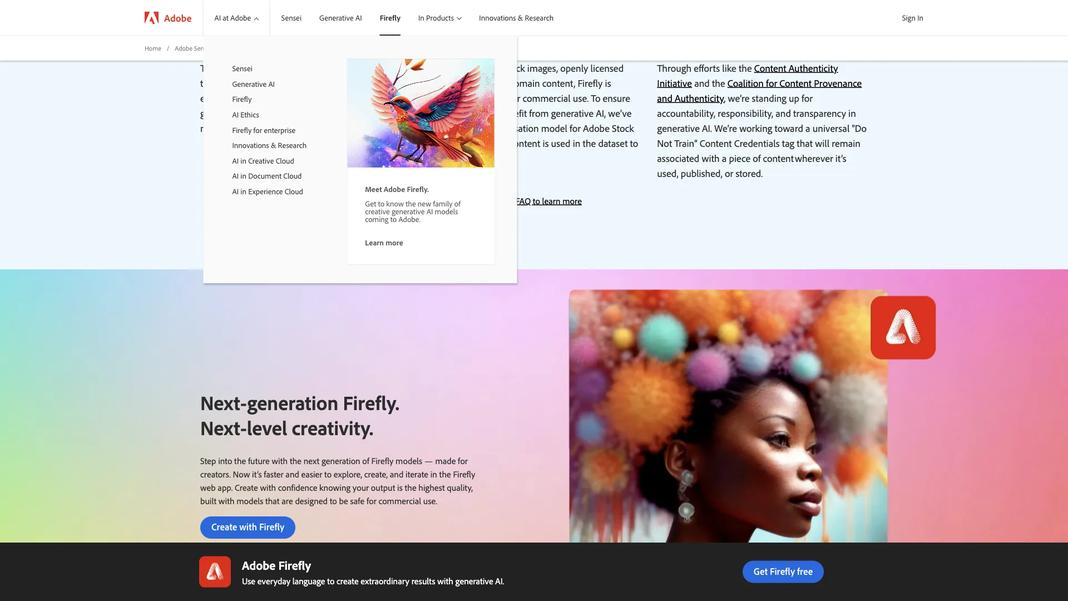 Task type: describe. For each thing, give the bounding box(es) containing it.
for inside coalition for content provenance and authenticity
[[767, 76, 778, 89]]

learn
[[365, 238, 384, 247]]

domain
[[509, 76, 540, 89]]

ai in creative cloud link
[[215, 153, 325, 168]]

sensei link for firefly
[[215, 58, 325, 76]]

upon
[[387, 61, 408, 74]]

adobe firefly logo image
[[199, 557, 231, 587]]

ai up expand
[[356, 13, 362, 23]]

stored.
[[736, 167, 763, 179]]

1 horizontal spatial stock
[[612, 122, 634, 134]]

give creators practical advantages.
[[429, 37, 592, 51]]

0 vertical spatial stock
[[503, 61, 525, 74]]

public
[[482, 76, 507, 89]]

or
[[725, 167, 734, 179]]

adobe down 'ai,'
[[583, 122, 610, 134]]

creative inside meet adobe firefly. get to know the new family of creative generative ai models coming to adobe.
[[365, 206, 390, 216]]

for down the apps,
[[350, 107, 361, 119]]

creativity. inside 'the vision for firefly is to help people expand upon their natural creativity. as both a product and an embedded model inside adobe apps, firefly offers generative ai tools made specifically for creative needs, use cases, and workflows.'
[[252, 76, 291, 89]]

1 vertical spatial models
[[396, 455, 423, 466]]

next
[[304, 455, 320, 466]]

easier
[[301, 469, 323, 480]]

app.
[[218, 482, 233, 493]]

ai inside meet adobe firefly. get to know the new family of creative generative ai models coming to adobe.
[[427, 206, 433, 216]]

firefly left the free
[[770, 565, 796, 577]]

made inside step into the future with the next generation of firefly models — made for creators. now it's faster and easier to explore, create, and iterate in the firefly web app. create with confidence knowing your output is the highest quality, built with models that are designed to be safe for commercial use.
[[436, 455, 456, 466]]

learn more
[[365, 238, 403, 247]]

1 content, from the left
[[429, 76, 462, 89]]

use
[[229, 122, 243, 134]]

2 vertical spatial models
[[237, 495, 263, 507]]

firefly down the product
[[354, 92, 379, 104]]

tools
[[256, 107, 276, 119]]

firefly down "are"
[[259, 521, 285, 533]]

create with firefly link
[[200, 517, 296, 539]]

set the standard for responsibility.
[[658, 37, 818, 51]]

inside
[[275, 92, 299, 104]]

universal
[[813, 122, 850, 134]]

vision
[[218, 61, 242, 74]]

0 vertical spatial creators
[[453, 37, 491, 51]]

initiative
[[658, 76, 693, 89]]

to
[[591, 92, 601, 104]]

not
[[658, 137, 673, 149]]

firefly inside adobe firefly use everyday language to create extraordinary results with generative ai.
[[279, 558, 311, 573]]

with inside , we're standing up for accountability, responsibility, and transparency in generative ai. we're working toward a universal "do not train" content credentials tag that will remain associated with a piece of content wherever it's used, published, or stored.
[[702, 152, 720, 164]]

ai inside 'the vision for firefly is to help people expand upon their natural creativity. as both a product and an embedded model inside adobe apps, firefly offers generative ai tools made specifically for creative needs, use cases, and workflows.'
[[245, 107, 254, 119]]

0 vertical spatial innovations & research link
[[468, 0, 561, 36]]

ai,
[[596, 107, 606, 119]]

now
[[233, 469, 250, 480]]

to down know
[[391, 214, 397, 224]]

generation inside next-generation firefly. next-level creativity.
[[247, 390, 339, 415]]

1 vertical spatial more
[[386, 238, 403, 247]]

iterate
[[406, 469, 429, 480]]

sensei for firefly for enterprise
[[232, 63, 253, 73]]

dataset
[[599, 137, 628, 149]]

whose
[[481, 137, 507, 149]]

coalition for content provenance and authenticity
[[658, 76, 862, 104]]

can
[[482, 107, 497, 119]]

confidence
[[278, 482, 318, 493]]

for right "vision" in the left top of the page
[[244, 61, 255, 74]]

2 content, from the left
[[543, 76, 576, 89]]

sensei inside adobe sensei link
[[194, 44, 212, 52]]

standard
[[693, 37, 734, 51]]

firefly image
[[348, 59, 494, 168]]

cloud for ai in creative cloud
[[276, 156, 294, 165]]

innovations for left innovations & research link
[[232, 140, 269, 150]]

sensei link for innovations
[[270, 0, 308, 36]]

adobe inside meet adobe firefly. get to know the new family of creative generative ai models coming to adobe.
[[384, 184, 405, 194]]

in inside button
[[918, 13, 924, 23]]

innovations for innovations & research link to the top
[[479, 13, 516, 23]]

developed
[[429, 122, 472, 134]]

adobe.
[[399, 214, 421, 224]]

the up coalition
[[739, 61, 752, 74]]

designed inside step into the future with the next generation of firefly models — made for creators. now it's faster and easier to explore, create, and iterate in the firefly web app. create with confidence knowing your output is the highest quality, built with models that are designed to be safe for commercial use.
[[295, 495, 328, 507]]

in left 'creative' at the top left
[[241, 156, 247, 165]]

process.
[[301, 37, 339, 51]]

through
[[658, 61, 692, 74]]

safe inside the trained on adobe stock images, openly licensed content, and public domain content, firefly is designed to be safe for commercial use. to ensure that creators can benefit from generative ai, we've developed a compensation model for adobe stock contributors whose content is used in the dataset to retrain firefly models.
[[491, 92, 507, 104]]

extraordinary
[[361, 576, 410, 587]]

and inside the trained on adobe stock images, openly licensed content, and public domain content, firefly is designed to be safe for commercial use. to ensure that creators can benefit from generative ai, we've developed a compensation model for adobe stock contributors whose content is used in the dataset to retrain firefly models.
[[464, 76, 480, 89]]

ai inside popup button
[[215, 13, 221, 23]]

contributors
[[429, 137, 478, 149]]

firefly inside 'link'
[[232, 125, 252, 135]]

get firefly free link
[[743, 561, 825, 583]]

ethics
[[241, 110, 259, 119]]

both
[[305, 76, 324, 89]]

with inside adobe firefly use everyday language to create extraordinary results with generative ai.
[[438, 576, 454, 587]]

the up highest
[[440, 469, 451, 480]]

generative ai for firefly
[[232, 79, 275, 89]]

natural
[[221, 76, 250, 89]]

ai in document cloud link
[[215, 168, 325, 184]]

adobe inside 'the vision for firefly is to help people expand upon their natural creativity. as both a product and an embedded model inside adobe apps, firefly offers generative ai tools made specifically for creative needs, use cases, and workflows.'
[[301, 92, 328, 104]]

remain
[[832, 137, 861, 149]]

for up like
[[737, 37, 750, 51]]

benefit
[[499, 107, 527, 119]]

that inside step into the future with the next generation of firefly models — made for creators. now it's faster and easier to explore, create, and iterate in the firefly web app. create with confidence knowing your output is the highest quality, built with models that are designed to be safe for commercial use.
[[266, 495, 280, 507]]

that for designed
[[429, 107, 445, 119]]

generative for innovations
[[320, 13, 354, 23]]

ai at adobe button
[[203, 0, 270, 36]]

create
[[337, 576, 359, 587]]

safe inside step into the future with the next generation of firefly models — made for creators. now it's faster and easier to explore, create, and iterate in the firefly web app. create with confidence knowing your output is the highest quality, built with models that are designed to be safe for commercial use.
[[350, 495, 365, 507]]

language
[[293, 576, 325, 587]]

apps,
[[330, 92, 352, 104]]

firefly left in products
[[380, 13, 401, 23]]

home link
[[145, 43, 161, 53]]

and up confidence
[[286, 469, 299, 480]]

step into the future with the next generation of firefly models — made for creators. now it's faster and easier to explore, create, and iterate in the firefly web app. create with confidence knowing your output is the highest quality, built with models that are designed to be safe for commercial use.
[[200, 455, 476, 507]]

the up ,
[[712, 76, 726, 89]]

coming
[[365, 214, 389, 224]]

cloud for ai in experience cloud
[[285, 186, 303, 196]]

ai in experience cloud link
[[215, 184, 325, 199]]

, we're standing up for accountability, responsibility, and transparency in generative ai. we're working toward a universal "do not train" content credentials tag that will remain associated with a piece of content wherever it's used, published, or stored.
[[658, 92, 867, 179]]

we've
[[609, 107, 632, 119]]

to down the on
[[468, 92, 476, 104]]

for down your
[[367, 495, 377, 507]]

will
[[816, 137, 830, 149]]

learn more link
[[365, 238, 403, 247]]

1 vertical spatial create
[[212, 521, 237, 533]]

into
[[218, 455, 232, 466]]

cases,
[[245, 122, 269, 134]]

firefly up quality, at the left of the page
[[453, 469, 476, 480]]

next-generation firefly. next-level creativity.
[[200, 390, 400, 440]]

firefly up the create,
[[372, 455, 394, 466]]

the vision for firefly is to help people expand upon their natural creativity. as both a product and an embedded model inside adobe apps, firefly offers generative ai tools made specifically for creative needs, use cases, and workflows.
[[200, 61, 408, 134]]

creativity. inside next-generation firefly. next-level creativity.
[[292, 415, 374, 440]]

output
[[371, 482, 395, 493]]

coalition for content provenance and authenticity link
[[658, 76, 862, 104]]

product
[[334, 76, 365, 89]]

quality,
[[447, 482, 473, 493]]

the inside meet adobe firefly. get to know the new family of creative generative ai models coming to adobe.
[[406, 199, 416, 208]]

like
[[723, 61, 737, 74]]

and left an
[[368, 76, 383, 89]]

through efforts like the
[[658, 61, 755, 74]]

learn
[[543, 195, 561, 206]]

authenticity inside content authenticity initiative
[[789, 61, 839, 74]]

offers
[[381, 92, 404, 104]]

workflows.
[[289, 122, 333, 134]]

1 next- from the top
[[200, 390, 247, 415]]

advantages.
[[536, 37, 592, 51]]

ai left 'creative' at the top left
[[232, 156, 239, 165]]

the down iterate
[[405, 482, 417, 493]]

to left know
[[378, 199, 385, 208]]

is down licensed
[[605, 76, 612, 89]]

to down 'knowing'
[[330, 495, 337, 507]]

step
[[200, 455, 216, 466]]

ensure
[[603, 92, 631, 104]]

models.
[[485, 152, 517, 164]]

creative
[[248, 156, 274, 165]]

their
[[200, 76, 219, 89]]

images,
[[528, 61, 558, 74]]

the up now
[[234, 455, 246, 466]]

adobe inside adobe firefly use everyday language to create extraordinary results with generative ai.
[[242, 558, 276, 573]]

to up 'knowing'
[[325, 469, 332, 480]]

firefly down enhance the creative process.
[[257, 61, 282, 74]]

be inside step into the future with the next generation of firefly models — made for creators. now it's faster and easier to explore, create, and iterate in the firefly web app. create with confidence knowing your output is the highest quality, built with models that are designed to be safe for commercial use.
[[339, 495, 348, 507]]

meet adobe firefly. get to know the new family of creative generative ai models coming to adobe.
[[365, 184, 461, 224]]

in left experience at the left of page
[[241, 186, 247, 196]]

model inside 'the vision for firefly is to help people expand upon their natural creativity. as both a product and an embedded model inside adobe apps, firefly offers generative ai tools made specifically for creative needs, use cases, and workflows.'
[[247, 92, 273, 104]]

a inside the trained on adobe stock images, openly licensed content, and public domain content, firefly is designed to be safe for commercial use. to ensure that creators can benefit from generative ai, we've developed a compensation model for adobe stock contributors whose content is used in the dataset to retrain firefly models.
[[474, 122, 479, 134]]

as
[[293, 76, 303, 89]]

generative ai link for innovations
[[308, 0, 369, 36]]

use
[[242, 576, 256, 587]]

working
[[740, 122, 773, 134]]

0 horizontal spatial innovations & research link
[[215, 137, 325, 153]]



Task type: locate. For each thing, give the bounding box(es) containing it.
designed down confidence
[[295, 495, 328, 507]]

0 horizontal spatial content,
[[429, 76, 462, 89]]

1 horizontal spatial be
[[479, 92, 489, 104]]

1 horizontal spatial content,
[[543, 76, 576, 89]]

to right faq
[[533, 195, 540, 206]]

0 horizontal spatial in
[[419, 13, 425, 23]]

get
[[365, 199, 377, 208], [754, 565, 768, 577]]

2 vertical spatial creative
[[365, 206, 390, 216]]

from
[[530, 107, 549, 119]]

get inside meet adobe firefly. get to know the new family of creative generative ai models coming to adobe.
[[365, 199, 377, 208]]

1 horizontal spatial generative
[[320, 13, 354, 23]]

models inside meet adobe firefly. get to know the new family of creative generative ai models coming to adobe.
[[435, 206, 459, 216]]

and inside , we're standing up for accountability, responsibility, and transparency in generative ai. we're working toward a universal "do not train" content credentials tag that will remain associated with a piece of content wherever it's used, published, or stored.
[[776, 107, 792, 119]]

stock down the we've at top
[[612, 122, 634, 134]]

0 horizontal spatial stock
[[503, 61, 525, 74]]

1 vertical spatial firefly link
[[215, 91, 325, 107]]

that up content wherever
[[797, 137, 813, 149]]

0 vertical spatial commercial
[[523, 92, 571, 104]]

1 vertical spatial generative ai link
[[215, 76, 325, 91]]

firefly up to
[[578, 76, 603, 89]]

of inside meet adobe firefly. get to know the new family of creative generative ai models coming to adobe.
[[455, 199, 461, 208]]

firefly
[[380, 13, 401, 23], [257, 61, 282, 74], [578, 76, 603, 89], [354, 92, 379, 104], [232, 94, 252, 104], [232, 125, 252, 135], [458, 152, 483, 164], [372, 455, 394, 466], [453, 469, 476, 480], [259, 521, 285, 533], [279, 558, 311, 573], [770, 565, 796, 577]]

2 horizontal spatial of
[[753, 152, 761, 164]]

to left create at the bottom left
[[327, 576, 335, 587]]

0 horizontal spatial get
[[365, 199, 377, 208]]

model inside the trained on adobe stock images, openly licensed content, and public domain content, firefly is designed to be safe for commercial use. to ensure that creators can benefit from generative ai, we've developed a compensation model for adobe stock contributors whose content is used in the dataset to retrain firefly models.
[[541, 122, 568, 134]]

in inside 'link'
[[241, 171, 247, 181]]

0 horizontal spatial be
[[339, 495, 348, 507]]

0 vertical spatial be
[[479, 92, 489, 104]]

content down we're
[[700, 137, 732, 149]]

sensei link inside group
[[215, 58, 325, 76]]

1 horizontal spatial generative ai
[[320, 13, 362, 23]]

2 next- from the top
[[200, 415, 247, 440]]

for up quality, at the left of the page
[[458, 455, 468, 466]]

adobe firefly use everyday language to create extraordinary results with generative ai.
[[242, 558, 504, 587]]

and down the 'through efforts like the'
[[695, 76, 710, 89]]

1 vertical spatial innovations & research
[[232, 140, 307, 150]]

ai left document
[[232, 171, 239, 181]]

1 vertical spatial sensei link
[[215, 58, 325, 76]]

ai left experience at the left of page
[[232, 186, 239, 196]]

in left products
[[419, 13, 425, 23]]

ai inside 'link'
[[232, 171, 239, 181]]

1 vertical spatial research
[[278, 140, 307, 150]]

authenticity inside coalition for content provenance and authenticity
[[675, 92, 724, 104]]

innovations & research for innovations & research link to the top
[[479, 13, 554, 23]]

new
[[418, 199, 432, 208]]

1 vertical spatial authenticity
[[675, 92, 724, 104]]

1 horizontal spatial made
[[436, 455, 456, 466]]

0 vertical spatial create
[[235, 482, 258, 493]]

in
[[918, 13, 924, 23], [419, 13, 425, 23]]

innovations & research link
[[468, 0, 561, 36], [215, 137, 325, 153]]

cloud inside the ai in document cloud 'link'
[[284, 171, 302, 181]]

ai. inside adobe firefly use everyday language to create extraordinary results with generative ai.
[[496, 576, 504, 587]]

and down initiative
[[658, 92, 673, 104]]

generative up process. on the top left of page
[[320, 13, 354, 23]]

sign in
[[903, 13, 924, 23]]

2 vertical spatial that
[[266, 495, 280, 507]]

piece
[[730, 152, 751, 164]]

generative ai up process. on the top left of page
[[320, 13, 362, 23]]

1 horizontal spatial research
[[525, 13, 554, 23]]

0 horizontal spatial creativity.
[[252, 76, 291, 89]]

of up the create,
[[363, 455, 370, 466]]

for up benefit
[[510, 92, 521, 104]]

the
[[200, 61, 216, 74]]

creators
[[453, 37, 491, 51], [447, 107, 480, 119]]

see our faq to learn more link
[[487, 195, 582, 206]]

1 horizontal spatial innovations & research
[[479, 13, 554, 23]]

is right output
[[397, 482, 403, 493]]

and up output
[[390, 469, 404, 480]]

commercial inside step into the future with the next generation of firefly models — made for creators. now it's faster and easier to explore, create, and iterate in the firefly web app. create with confidence knowing your output is the highest quality, built with models that are designed to be safe for commercial use.
[[379, 495, 421, 507]]

firefly link left in products
[[369, 0, 407, 36]]

adobe inside adobe link
[[164, 11, 192, 24]]

openly
[[561, 61, 589, 74]]

for up used
[[570, 122, 581, 134]]

"do
[[852, 122, 867, 134]]

tag
[[783, 137, 795, 149]]

see our faq to learn more
[[487, 195, 582, 206]]

creators.
[[200, 469, 231, 480]]

ai. for we're
[[703, 122, 713, 134]]

group containing sensei
[[203, 36, 517, 283]]

free
[[798, 565, 813, 577]]

licensed
[[591, 61, 624, 74]]

1 horizontal spatial &
[[518, 13, 523, 23]]

generative inside , we're standing up for accountability, responsibility, and transparency in generative ai. we're working toward a universal "do not train" content credentials tag that will remain associated with a piece of content wherever it's used, published, or stored.
[[658, 122, 700, 134]]

stock
[[503, 61, 525, 74], [612, 122, 634, 134]]

1 horizontal spatial designed
[[429, 92, 466, 104]]

and down 'tools'
[[271, 122, 287, 134]]

0 horizontal spatial commercial
[[379, 495, 421, 507]]

1 horizontal spatial more
[[563, 195, 582, 206]]

the left dataset
[[583, 137, 596, 149]]

is left used
[[543, 137, 549, 149]]

more right the learn
[[386, 238, 403, 247]]

generative down "vision" in the left top of the page
[[232, 79, 267, 89]]

1 horizontal spatial in
[[918, 13, 924, 23]]

0 vertical spatial research
[[525, 13, 554, 23]]

a inside 'the vision for firefly is to help people expand upon their natural creativity. as both a product and an embedded model inside adobe apps, firefly offers generative ai tools made specifically for creative needs, use cases, and workflows.'
[[327, 76, 331, 89]]

0 vertical spatial designed
[[429, 92, 466, 104]]

1 horizontal spatial creativity.
[[292, 415, 374, 440]]

a right both
[[327, 76, 331, 89]]

innovations & research link up practical at left top
[[468, 0, 561, 36]]

generative ai for innovations
[[320, 13, 362, 23]]

0 horizontal spatial of
[[363, 455, 370, 466]]

to inside 'the vision for firefly is to help people expand upon their natural creativity. as both a product and an embedded model inside adobe apps, firefly offers generative ai tools made specifically for creative needs, use cases, and workflows.'
[[293, 61, 301, 74]]

generative inside the trained on adobe stock images, openly licensed content, and public domain content, firefly is designed to be safe for commercial use. to ensure that creators can benefit from generative ai, we've developed a compensation model for adobe stock contributors whose content is used in the dataset to retrain firefly models.
[[551, 107, 594, 119]]

safe
[[491, 92, 507, 104], [350, 495, 365, 507]]

be down 'knowing'
[[339, 495, 348, 507]]

be inside the trained on adobe stock images, openly licensed content, and public domain content, firefly is designed to be safe for commercial use. to ensure that creators can benefit from generative ai, we've developed a compensation model for adobe stock contributors whose content is used in the dataset to retrain firefly models.
[[479, 92, 489, 104]]

your
[[353, 482, 369, 493]]

2 horizontal spatial that
[[797, 137, 813, 149]]

accountability,
[[658, 107, 716, 119]]

0 horizontal spatial ai.
[[496, 576, 504, 587]]

adobe up public
[[474, 61, 501, 74]]

is inside 'the vision for firefly is to help people expand upon their natural creativity. as both a product and an embedded model inside adobe apps, firefly offers generative ai tools made specifically for creative needs, use cases, and workflows.'
[[285, 61, 291, 74]]

firefly link up ethics
[[215, 91, 325, 107]]

ai left at
[[215, 13, 221, 23]]

0 vertical spatial safe
[[491, 92, 507, 104]]

0 horizontal spatial models
[[237, 495, 263, 507]]

0 horizontal spatial firefly link
[[215, 91, 325, 107]]

1 horizontal spatial it's
[[836, 152, 847, 164]]

0 vertical spatial more
[[563, 195, 582, 206]]

0 vertical spatial creative
[[261, 37, 298, 51]]

faster
[[264, 469, 284, 480]]

generative for firefly
[[232, 79, 267, 89]]

to inside adobe firefly use everyday language to create extraordinary results with generative ai.
[[327, 576, 335, 587]]

toward
[[775, 122, 804, 134]]

ai left 'tools'
[[245, 107, 254, 119]]

for right up
[[802, 92, 813, 104]]

sensei for innovations & research
[[281, 13, 302, 23]]

creativity. up next
[[292, 415, 374, 440]]

cloud
[[276, 156, 294, 165], [284, 171, 302, 181], [285, 186, 303, 196]]

firefly. inside meet adobe firefly. get to know the new family of creative generative ai models coming to adobe.
[[407, 184, 429, 194]]

sensei link down enhance the creative process.
[[215, 58, 325, 76]]

it's inside step into the future with the next generation of firefly models — made for creators. now it's faster and easier to explore, create, and iterate in the firefly web app. create with confidence knowing your output is the highest quality, built with models that are designed to be safe for commercial use.
[[252, 469, 262, 480]]

adobe up use
[[242, 558, 276, 573]]

2 vertical spatial cloud
[[285, 186, 303, 196]]

in
[[849, 107, 857, 119], [573, 137, 581, 149], [241, 156, 247, 165], [241, 171, 247, 181], [241, 186, 247, 196], [431, 469, 437, 480]]

that inside the trained on adobe stock images, openly licensed content, and public domain content, firefly is designed to be safe for commercial use. to ensure that creators can benefit from generative ai, we've developed a compensation model for adobe stock contributors whose content is used in the dataset to retrain firefly models.
[[429, 107, 445, 119]]

0 vertical spatial sensei link
[[270, 0, 308, 36]]

models
[[435, 206, 459, 216], [396, 455, 423, 466], [237, 495, 263, 507]]

coalition
[[728, 76, 764, 89]]

to right dataset
[[630, 137, 639, 149]]

1 vertical spatial &
[[271, 140, 276, 150]]

authenticity up provenance
[[789, 61, 839, 74]]

for up standing on the top
[[767, 76, 778, 89]]

0 vertical spatial &
[[518, 13, 523, 23]]

firefly. inside next-generation firefly. next-level creativity.
[[343, 390, 400, 415]]

sensei link
[[270, 0, 308, 36], [215, 58, 325, 76]]

content up up
[[780, 76, 812, 89]]

ai up use
[[232, 110, 239, 119]]

specifically
[[304, 107, 348, 119]]

1 vertical spatial use.
[[423, 495, 438, 507]]

innovations & research for left innovations & research link
[[232, 140, 307, 150]]

2 vertical spatial sensei
[[232, 63, 253, 73]]

that inside , we're standing up for accountability, responsibility, and transparency in generative ai. we're working toward a universal "do not train" content credentials tag that will remain associated with a piece of content wherever it's used, published, or stored.
[[797, 137, 813, 149]]

provenance
[[815, 76, 862, 89]]

of inside , we're standing up for accountability, responsibility, and transparency in generative ai. we're working toward a universal "do not train" content credentials tag that will remain associated with a piece of content wherever it's used, published, or stored.
[[753, 152, 761, 164]]

generative down embedded
[[200, 107, 243, 119]]

generative inside meet adobe firefly. get to know the new family of creative generative ai models coming to adobe.
[[392, 206, 425, 216]]

enterprise
[[264, 125, 296, 135]]

sign
[[903, 13, 916, 23]]

0 vertical spatial firefly.
[[407, 184, 429, 194]]

made inside 'the vision for firefly is to help people expand upon their natural creativity. as both a product and an embedded model inside adobe apps, firefly offers generative ai tools made specifically for creative needs, use cases, and workflows.'
[[278, 107, 301, 119]]

adobe, inc. image
[[145, 12, 159, 24]]

content inside content authenticity initiative
[[755, 61, 787, 74]]

firefly link for innovations
[[369, 0, 407, 36]]

generative right "coming"
[[392, 206, 425, 216]]

in products
[[419, 13, 454, 23]]

0 vertical spatial get
[[365, 199, 377, 208]]

1 horizontal spatial use.
[[573, 92, 589, 104]]

& up practical at left top
[[518, 13, 523, 23]]

ai ethics link
[[215, 107, 325, 122]]

1 vertical spatial cloud
[[284, 171, 302, 181]]

of inside step into the future with the next generation of firefly models — made for creators. now it's faster and easier to explore, create, and iterate in the firefly web app. create with confidence knowing your output is the highest quality, built with models that are designed to be safe for commercial use.
[[363, 455, 370, 466]]

use. inside the trained on adobe stock images, openly licensed content, and public domain content, firefly is designed to be safe for commercial use. to ensure that creators can benefit from generative ai, we've developed a compensation model for adobe stock contributors whose content is used in the dataset to retrain firefly models.
[[573, 92, 589, 104]]

0 horizontal spatial innovations & research
[[232, 140, 307, 150]]

ai. for firefly
[[496, 576, 504, 587]]

0 horizontal spatial safe
[[350, 495, 365, 507]]

1 vertical spatial be
[[339, 495, 348, 507]]

compensation
[[481, 122, 539, 134]]

1 horizontal spatial innovations
[[479, 13, 516, 23]]

1 vertical spatial creativity.
[[292, 415, 374, 440]]

create,
[[364, 469, 388, 480]]

that up the developed
[[429, 107, 445, 119]]

is inside step into the future with the next generation of firefly models — made for creators. now it's faster and easier to explore, create, and iterate in the firefly web app. create with confidence knowing your output is the highest quality, built with models that are designed to be safe for commercial use.
[[397, 482, 403, 493]]

document
[[248, 171, 282, 181]]

adobe
[[164, 11, 192, 24], [231, 13, 251, 23], [175, 44, 193, 52], [474, 61, 501, 74], [301, 92, 328, 104], [583, 122, 610, 134], [384, 184, 405, 194], [242, 558, 276, 573]]

creators inside the trained on adobe stock images, openly licensed content, and public domain content, firefly is designed to be safe for commercial use. to ensure that creators can benefit from generative ai, we've developed a compensation model for adobe stock contributors whose content is used in the dataset to retrain firefly models.
[[447, 107, 480, 119]]

commercial inside the trained on adobe stock images, openly licensed content, and public domain content, firefly is designed to be safe for commercial use. to ensure that creators can benefit from generative ai, we've developed a compensation model for adobe stock contributors whose content is used in the dataset to retrain firefly models.
[[523, 92, 571, 104]]

0 vertical spatial authenticity
[[789, 61, 839, 74]]

it's
[[836, 152, 847, 164], [252, 469, 262, 480]]

generative inside adobe firefly use everyday language to create extraordinary results with generative ai.
[[456, 576, 494, 587]]

1 vertical spatial sensei
[[194, 44, 212, 52]]

firefly link for firefly
[[215, 91, 325, 107]]

firefly. for creativity.
[[343, 390, 400, 415]]

content inside , we're standing up for accountability, responsibility, and transparency in generative ai. we're working toward a universal "do not train" content credentials tag that will remain associated with a piece of content wherever it's used, published, or stored.
[[700, 137, 732, 149]]

used
[[551, 137, 571, 149]]

1 horizontal spatial that
[[429, 107, 445, 119]]

0 horizontal spatial more
[[386, 238, 403, 247]]

0 vertical spatial of
[[753, 152, 761, 164]]

group
[[203, 36, 517, 283]]

adobe right at
[[231, 13, 251, 23]]

creative down offers
[[364, 107, 395, 119]]

be
[[479, 92, 489, 104], [339, 495, 348, 507]]

0 vertical spatial generation
[[247, 390, 339, 415]]

in up highest
[[431, 469, 437, 480]]

1 horizontal spatial firefly.
[[407, 184, 429, 194]]

create down built
[[212, 521, 237, 533]]

0 vertical spatial generative ai link
[[308, 0, 369, 36]]

create inside step into the future with the next generation of firefly models — made for creators. now it's faster and easier to explore, create, and iterate in the firefly web app. create with confidence knowing your output is the highest quality, built with models that are designed to be safe for commercial use.
[[235, 482, 258, 493]]

2 in from the left
[[419, 13, 425, 23]]

be up can
[[479, 92, 489, 104]]

1 vertical spatial get
[[754, 565, 768, 577]]

0 vertical spatial that
[[429, 107, 445, 119]]

in inside dropdown button
[[419, 13, 425, 23]]

0 vertical spatial made
[[278, 107, 301, 119]]

sensei
[[281, 13, 302, 23], [194, 44, 212, 52], [232, 63, 253, 73]]

adobe inside ai at adobe popup button
[[231, 13, 251, 23]]

and
[[368, 76, 383, 89], [464, 76, 480, 89], [695, 76, 710, 89], [658, 92, 673, 104], [776, 107, 792, 119], [271, 122, 287, 134], [286, 469, 299, 480], [390, 469, 404, 480]]

adobe inside adobe sensei link
[[175, 44, 193, 52]]

firefly down contributors
[[458, 152, 483, 164]]

generation inside step into the future with the next generation of firefly models — made for creators. now it's faster and easier to explore, create, and iterate in the firefly web app. create with confidence knowing your output is the highest quality, built with models that are designed to be safe for commercial use.
[[322, 455, 361, 466]]

adobe down both
[[301, 92, 328, 104]]

generative ai link up process. on the top left of page
[[308, 0, 369, 36]]

0 vertical spatial innovations & research
[[479, 13, 554, 23]]

the down ai at adobe popup button
[[243, 37, 258, 51]]

that left "are"
[[266, 495, 280, 507]]

1 vertical spatial generative
[[232, 79, 267, 89]]

innovations & research up practical at left top
[[479, 13, 554, 23]]

generative ai link
[[308, 0, 369, 36], [215, 76, 325, 91]]

know
[[387, 199, 404, 208]]

expand
[[354, 61, 384, 74]]

1 horizontal spatial safe
[[491, 92, 507, 104]]

in left document
[[241, 171, 247, 181]]

sensei up enhance the creative process.
[[281, 13, 302, 23]]

sign in button
[[901, 8, 926, 27]]

ai left the "as"
[[269, 79, 275, 89]]

use. inside step into the future with the next generation of firefly models — made for creators. now it's faster and easier to explore, create, and iterate in the firefly web app. create with confidence knowing your output is the highest quality, built with models that are designed to be safe for commercial use.
[[423, 495, 438, 507]]

a right toward
[[806, 122, 811, 134]]

in inside step into the future with the next generation of firefly models — made for creators. now it's faster and easier to explore, create, and iterate in the firefly web app. create with confidence knowing your output is the highest quality, built with models that are designed to be safe for commercial use.
[[431, 469, 437, 480]]

innovations up give creators practical advantages.
[[479, 13, 516, 23]]

use. left to
[[573, 92, 589, 104]]

0 vertical spatial use.
[[573, 92, 589, 104]]

trained
[[429, 61, 459, 74]]

generative inside 'the vision for firefly is to help people expand upon their natural creativity. as both a product and an embedded model inside adobe apps, firefly offers generative ai tools made specifically for creative needs, use cases, and workflows.'
[[200, 107, 243, 119]]

that for toward
[[797, 137, 813, 149]]

content, down openly
[[543, 76, 576, 89]]

the right set
[[675, 37, 690, 51]]

model up used
[[541, 122, 568, 134]]

that
[[429, 107, 445, 119], [797, 137, 813, 149], [266, 495, 280, 507]]

firefly up ai ethics
[[232, 94, 252, 104]]

0 horizontal spatial it's
[[252, 469, 262, 480]]

safe down public
[[491, 92, 507, 104]]

for inside 'link'
[[254, 125, 262, 135]]

content inside coalition for content provenance and authenticity
[[780, 76, 812, 89]]

for inside , we're standing up for accountability, responsibility, and transparency in generative ai. we're working toward a universal "do not train" content credentials tag that will remain associated with a piece of content wherever it's used, published, or stored.
[[802, 92, 813, 104]]

creativity. up inside
[[252, 76, 291, 89]]

people
[[324, 61, 352, 74]]

0 horizontal spatial sensei
[[194, 44, 212, 52]]

create
[[235, 482, 258, 493], [212, 521, 237, 533]]

an
[[385, 76, 396, 89]]

1 horizontal spatial get
[[754, 565, 768, 577]]

cloud for ai in document cloud
[[284, 171, 302, 181]]

efforts
[[694, 61, 720, 74]]

train"
[[675, 137, 698, 149]]

content, down the trained
[[429, 76, 462, 89]]

models right new
[[435, 206, 459, 216]]

0 horizontal spatial model
[[247, 92, 273, 104]]

creativity.
[[252, 76, 291, 89], [292, 415, 374, 440]]

we're
[[728, 92, 750, 104]]

generative right results
[[456, 576, 494, 587]]

0 vertical spatial generative
[[320, 13, 354, 23]]

our
[[502, 195, 514, 206]]

1 vertical spatial innovations & research link
[[215, 137, 325, 153]]

1 vertical spatial of
[[455, 199, 461, 208]]

in inside the trained on adobe stock images, openly licensed content, and public domain content, firefly is designed to be safe for commercial use. to ensure that creators can benefit from generative ai, we've developed a compensation model for adobe stock contributors whose content is used in the dataset to retrain firefly models.
[[573, 137, 581, 149]]

needs,
[[200, 122, 227, 134]]

web
[[200, 482, 216, 493]]

a left piece
[[722, 152, 727, 164]]

content authenticity initiative
[[658, 61, 839, 89]]

sensei up "the"
[[194, 44, 212, 52]]

—
[[425, 455, 434, 466]]

1 vertical spatial innovations
[[232, 140, 269, 150]]

0 horizontal spatial generative ai
[[232, 79, 275, 89]]

it's inside , we're standing up for accountability, responsibility, and transparency in generative ai. we're working toward a universal "do not train" content credentials tag that will remain associated with a piece of content wherever it's used, published, or stored.
[[836, 152, 847, 164]]

0 vertical spatial content
[[755, 61, 787, 74]]

1 horizontal spatial commercial
[[523, 92, 571, 104]]

ai.
[[703, 122, 713, 134], [496, 576, 504, 587]]

cloud right experience at the left of page
[[285, 186, 303, 196]]

cloud inside ai in creative cloud link
[[276, 156, 294, 165]]

0 horizontal spatial generative
[[232, 79, 267, 89]]

meet
[[365, 184, 382, 194]]

1 vertical spatial made
[[436, 455, 456, 466]]

1 vertical spatial ai.
[[496, 576, 504, 587]]

creative
[[261, 37, 298, 51], [364, 107, 395, 119], [365, 206, 390, 216]]

level
[[247, 415, 287, 440]]

cloud up the ai in document cloud 'link'
[[276, 156, 294, 165]]

firefly. for know
[[407, 184, 429, 194]]

cloud inside ai in experience cloud link
[[285, 186, 303, 196]]

1 vertical spatial creators
[[447, 107, 480, 119]]

creators up the on
[[453, 37, 491, 51]]

the left next
[[290, 455, 302, 466]]

give
[[429, 37, 450, 51]]

innovations down cases,
[[232, 140, 269, 150]]

in inside , we're standing up for accountability, responsibility, and transparency in generative ai. we're working toward a universal "do not train" content credentials tag that will remain associated with a piece of content wherever it's used, published, or stored.
[[849, 107, 857, 119]]

it's down remain
[[836, 152, 847, 164]]

models up create with firefly
[[237, 495, 263, 507]]

on
[[461, 61, 472, 74]]

and inside coalition for content provenance and authenticity
[[658, 92, 673, 104]]

in products button
[[407, 0, 468, 36]]

1 vertical spatial model
[[541, 122, 568, 134]]

responsibility,
[[718, 107, 774, 119]]

designed inside the trained on adobe stock images, openly licensed content, and public domain content, firefly is designed to be safe for commercial use. to ensure that creators can benefit from generative ai, we've developed a compensation model for adobe stock contributors whose content is used in the dataset to retrain firefly models.
[[429, 92, 466, 104]]

creative inside 'the vision for firefly is to help people expand upon their natural creativity. as both a product and an embedded model inside adobe apps, firefly offers generative ai tools made specifically for creative needs, use cases, and workflows.'
[[364, 107, 395, 119]]

research
[[525, 13, 554, 23], [278, 140, 307, 150]]

0 horizontal spatial authenticity
[[675, 92, 724, 104]]

ai at adobe
[[215, 13, 251, 23]]

of
[[753, 152, 761, 164], [455, 199, 461, 208], [363, 455, 370, 466]]

1 horizontal spatial sensei
[[232, 63, 253, 73]]

knowing
[[320, 482, 351, 493]]

enhance
[[200, 37, 241, 51]]

generative ai link up inside
[[215, 76, 325, 91]]

2 horizontal spatial models
[[435, 206, 459, 216]]

adobe right home
[[175, 44, 193, 52]]

0 vertical spatial it's
[[836, 152, 847, 164]]

create down now
[[235, 482, 258, 493]]

0 vertical spatial innovations
[[479, 13, 516, 23]]

to up the "as"
[[293, 61, 301, 74]]

future
[[248, 455, 270, 466]]

1 vertical spatial generation
[[322, 455, 361, 466]]

0 vertical spatial creativity.
[[252, 76, 291, 89]]

1 in from the left
[[918, 13, 924, 23]]

the inside the trained on adobe stock images, openly licensed content, and public domain content, firefly is designed to be safe for commercial use. to ensure that creators can benefit from generative ai, we've developed a compensation model for adobe stock contributors whose content is used in the dataset to retrain firefly models.
[[583, 137, 596, 149]]

ai. inside , we're standing up for accountability, responsibility, and transparency in generative ai. we're working toward a universal "do not train" content credentials tag that will remain associated with a piece of content wherever it's used, published, or stored.
[[703, 122, 713, 134]]

generative ai link for firefly
[[215, 76, 325, 91]]

for down ethics
[[254, 125, 262, 135]]

use. down highest
[[423, 495, 438, 507]]



Task type: vqa. For each thing, say whether or not it's contained in the screenshot.
stored.
yes



